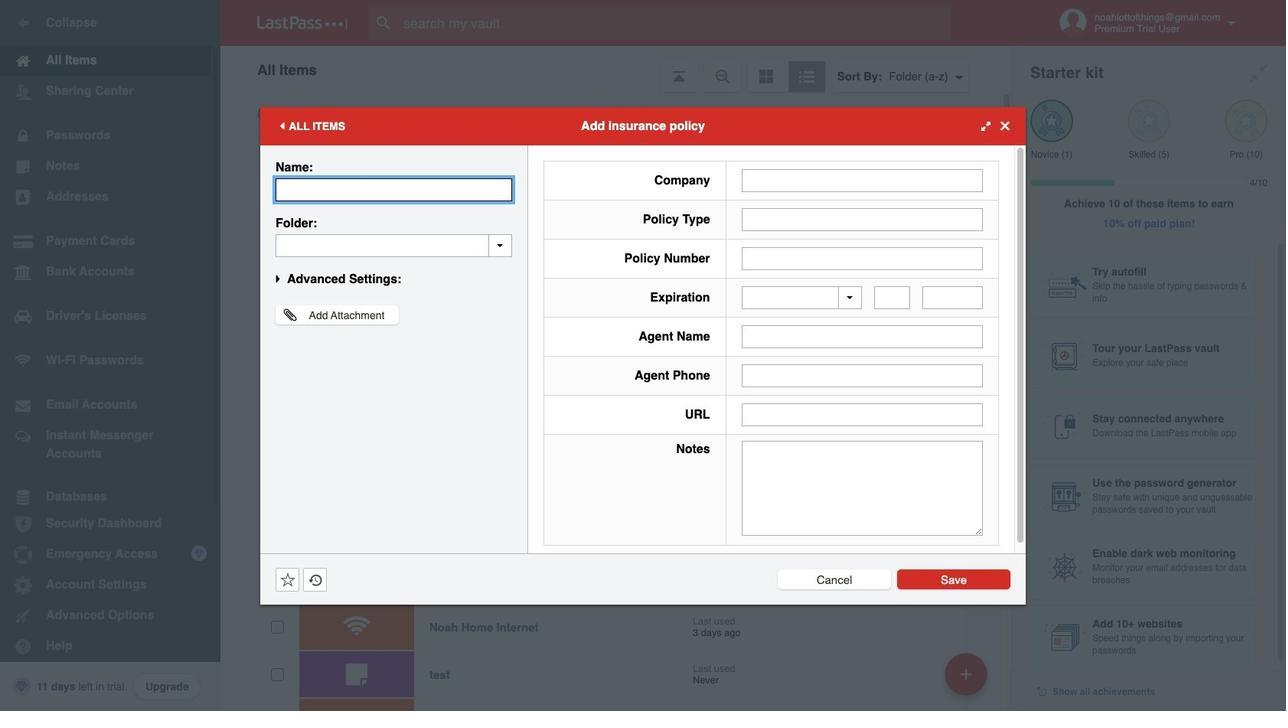Task type: describe. For each thing, give the bounding box(es) containing it.
new item image
[[961, 669, 972, 680]]

lastpass image
[[257, 16, 348, 30]]



Task type: locate. For each thing, give the bounding box(es) containing it.
vault options navigation
[[221, 46, 1012, 92]]

dialog
[[260, 107, 1026, 605]]

Search search field
[[369, 6, 981, 40]]

None text field
[[742, 169, 983, 192], [742, 208, 983, 231], [742, 247, 983, 270], [742, 325, 983, 348], [742, 441, 983, 536], [742, 169, 983, 192], [742, 208, 983, 231], [742, 247, 983, 270], [742, 325, 983, 348], [742, 441, 983, 536]]

main navigation navigation
[[0, 0, 221, 711]]

new item navigation
[[940, 649, 997, 711]]

search my vault text field
[[369, 6, 981, 40]]

None text field
[[276, 178, 512, 201], [276, 234, 512, 257], [875, 286, 911, 309], [923, 286, 983, 309], [742, 365, 983, 387], [742, 404, 983, 427], [276, 178, 512, 201], [276, 234, 512, 257], [875, 286, 911, 309], [923, 286, 983, 309], [742, 365, 983, 387], [742, 404, 983, 427]]



Task type: vqa. For each thing, say whether or not it's contained in the screenshot.
NEW ITEM Element
no



